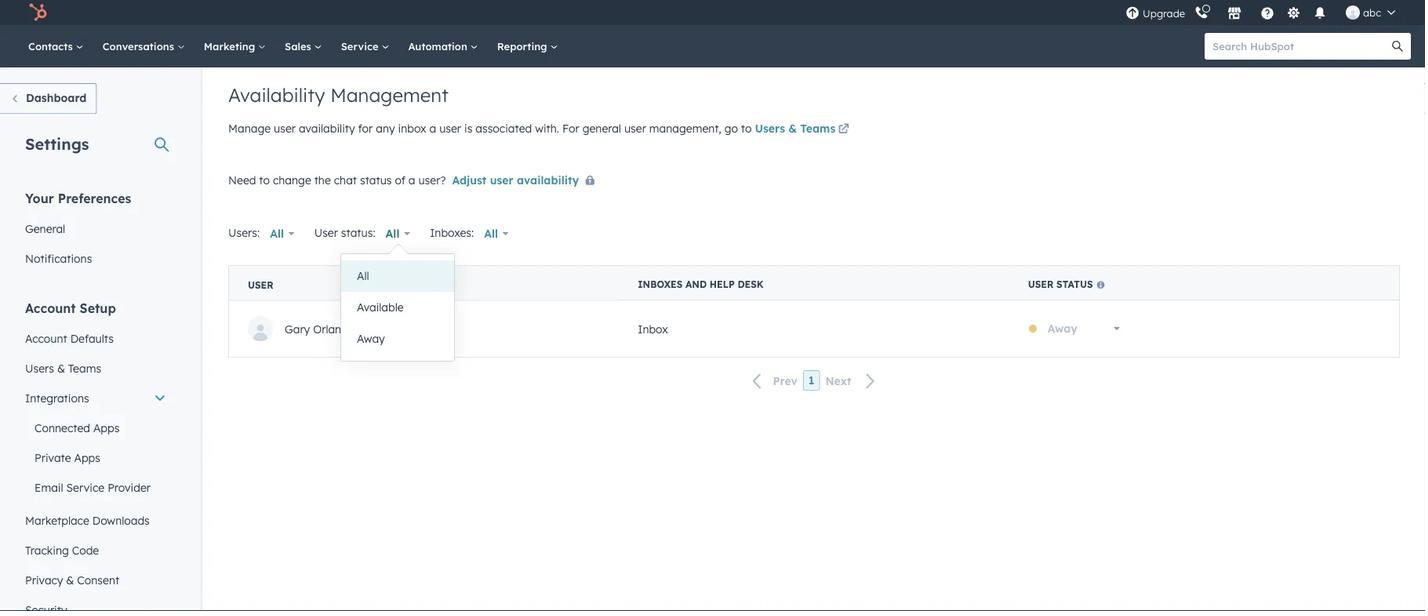 Task type: locate. For each thing, give the bounding box(es) containing it.
users & teams link down defaults
[[16, 353, 176, 383]]

sales link
[[275, 25, 332, 67]]

link opens in a new window image
[[838, 120, 849, 139]]

availability down with. on the top left of page
[[517, 173, 579, 187]]

2 all button from the left
[[474, 218, 519, 249]]

service up availability management in the top of the page
[[341, 40, 382, 53]]

1 horizontal spatial availability
[[517, 173, 579, 187]]

0 vertical spatial account
[[25, 300, 76, 316]]

away down user status
[[1048, 322, 1078, 335]]

with.
[[535, 122, 559, 135]]

a right of
[[409, 173, 415, 187]]

2 horizontal spatial &
[[789, 122, 797, 135]]

1 horizontal spatial service
[[341, 40, 382, 53]]

0 vertical spatial availability
[[299, 122, 355, 135]]

all inside dropdown button
[[386, 227, 400, 240]]

user inside button
[[490, 173, 514, 187]]

0 horizontal spatial user
[[248, 279, 273, 290]]

management
[[330, 83, 449, 107]]

0 vertical spatial &
[[789, 122, 797, 135]]

menu
[[1124, 0, 1407, 25]]

status
[[360, 173, 392, 187]]

user down availability
[[274, 122, 296, 135]]

availability inside button
[[517, 173, 579, 187]]

1 vertical spatial users
[[25, 361, 54, 375]]

users & teams inside account setup element
[[25, 361, 101, 375]]

link opens in a new window image
[[838, 124, 849, 135]]

1 horizontal spatial users & teams
[[755, 122, 836, 135]]

0 horizontal spatial &
[[57, 361, 65, 375]]

apps for private apps
[[74, 451, 100, 464]]

0 horizontal spatial a
[[409, 173, 415, 187]]

account inside account defaults link
[[25, 331, 67, 345]]

& inside "link"
[[66, 573, 74, 587]]

go
[[725, 122, 738, 135]]

gary orlando
[[285, 322, 355, 336]]

user down users:
[[248, 279, 273, 290]]

away button
[[341, 323, 454, 355]]

inbox
[[398, 122, 426, 135]]

account down 'account setup'
[[25, 331, 67, 345]]

private apps link
[[16, 443, 176, 473]]

availability for manage
[[299, 122, 355, 135]]

contacts
[[28, 40, 76, 53]]

gary orlando image
[[1346, 5, 1360, 20]]

to right need
[[259, 173, 270, 187]]

1 vertical spatial to
[[259, 173, 270, 187]]

1 vertical spatial availability
[[517, 173, 579, 187]]

account defaults
[[25, 331, 114, 345]]

connected apps
[[35, 421, 120, 435]]

users & teams
[[755, 122, 836, 135], [25, 361, 101, 375]]

users inside account setup element
[[25, 361, 54, 375]]

1 horizontal spatial &
[[66, 573, 74, 587]]

users & teams left link opens in a new window image
[[755, 122, 836, 135]]

upgrade
[[1143, 7, 1185, 20]]

2 account from the top
[[25, 331, 67, 345]]

a right inbox
[[430, 122, 436, 135]]

integrations button
[[16, 383, 176, 413]]

1 vertical spatial users & teams link
[[16, 353, 176, 383]]

1 horizontal spatial teams
[[800, 122, 836, 135]]

service inside service link
[[341, 40, 382, 53]]

1 vertical spatial account
[[25, 331, 67, 345]]

teams left link opens in a new window icon on the top right
[[800, 122, 836, 135]]

1 vertical spatial service
[[66, 480, 105, 494]]

1 button
[[803, 370, 820, 391]]

user right the general
[[624, 122, 646, 135]]

account
[[25, 300, 76, 316], [25, 331, 67, 345]]

users up integrations
[[25, 361, 54, 375]]

0 vertical spatial users & teams link
[[755, 120, 852, 139]]

all up available
[[357, 269, 369, 283]]

0 horizontal spatial users
[[25, 361, 54, 375]]

2 user from the left
[[248, 279, 273, 290]]

conversations
[[103, 40, 177, 53]]

your preferences
[[25, 190, 131, 206]]

all button
[[260, 218, 305, 249], [474, 218, 519, 249]]

0 vertical spatial users & teams
[[755, 122, 836, 135]]

1 horizontal spatial user
[[1028, 278, 1054, 290]]

teams for management
[[800, 122, 836, 135]]

0 vertical spatial users
[[755, 122, 785, 135]]

for
[[562, 122, 580, 135]]

users & teams up integrations
[[25, 361, 101, 375]]

&
[[789, 122, 797, 135], [57, 361, 65, 375], [66, 573, 74, 587]]

& up integrations
[[57, 361, 65, 375]]

1 vertical spatial teams
[[68, 361, 101, 375]]

account for account setup
[[25, 300, 76, 316]]

user for user
[[248, 279, 273, 290]]

users & teams link for setup
[[16, 353, 176, 383]]

change
[[273, 173, 311, 187]]

1 vertical spatial users & teams
[[25, 361, 101, 375]]

0 vertical spatial apps
[[93, 421, 120, 435]]

users right the go
[[755, 122, 785, 135]]

teams inside account setup element
[[68, 361, 101, 375]]

list box
[[341, 254, 454, 361]]

marketing
[[204, 40, 258, 53]]

service down private apps link
[[66, 480, 105, 494]]

1 horizontal spatial to
[[741, 122, 752, 135]]

users for account setup
[[25, 361, 54, 375]]

availability for adjust
[[517, 173, 579, 187]]

1 vertical spatial apps
[[74, 451, 100, 464]]

users for availability management
[[755, 122, 785, 135]]

next
[[826, 374, 852, 387]]

all button down "adjust user availability"
[[474, 218, 519, 249]]

1 account from the top
[[25, 300, 76, 316]]

adjust
[[452, 173, 487, 187]]

all right status:
[[386, 227, 400, 240]]

& left link opens in a new window image
[[789, 122, 797, 135]]

apps down integrations button
[[93, 421, 120, 435]]

1 user from the left
[[1028, 278, 1054, 290]]

marketplace downloads link
[[16, 506, 176, 535]]

0 horizontal spatial away
[[357, 332, 385, 346]]

privacy & consent
[[25, 573, 119, 587]]

consent
[[77, 573, 119, 587]]

adjust user availability button
[[452, 171, 601, 191]]

availability
[[299, 122, 355, 135], [517, 173, 579, 187]]

0 horizontal spatial users & teams link
[[16, 353, 176, 383]]

a
[[430, 122, 436, 135], [409, 173, 415, 187]]

settings link
[[1284, 4, 1304, 21]]

users & teams link right the go
[[755, 120, 852, 139]]

teams
[[800, 122, 836, 135], [68, 361, 101, 375]]

settings image
[[1287, 7, 1301, 21]]

& right privacy
[[66, 573, 74, 587]]

privacy & consent link
[[16, 565, 176, 595]]

2 vertical spatial &
[[66, 573, 74, 587]]

for
[[358, 122, 373, 135]]

connected apps link
[[16, 413, 176, 443]]

all right inboxes:
[[484, 227, 498, 240]]

0 horizontal spatial all button
[[260, 218, 305, 249]]

0 horizontal spatial availability
[[299, 122, 355, 135]]

all right users:
[[270, 227, 284, 240]]

general
[[25, 222, 65, 235]]

1 horizontal spatial all button
[[474, 218, 519, 249]]

user right adjust
[[490, 173, 514, 187]]

users & teams link
[[755, 120, 852, 139], [16, 353, 176, 383]]

notifications link
[[16, 244, 176, 273]]

user left 'status'
[[1028, 278, 1054, 290]]

list box containing all
[[341, 254, 454, 361]]

0 horizontal spatial service
[[66, 480, 105, 494]]

all button left the user
[[260, 218, 305, 249]]

downloads
[[92, 513, 150, 527]]

all button
[[375, 218, 421, 249]]

menu containing abc
[[1124, 0, 1407, 25]]

to
[[741, 122, 752, 135], [259, 173, 270, 187]]

email service provider link
[[16, 473, 176, 502]]

0 vertical spatial service
[[341, 40, 382, 53]]

away
[[1048, 322, 1078, 335], [357, 332, 385, 346]]

account up account defaults
[[25, 300, 76, 316]]

1 horizontal spatial a
[[430, 122, 436, 135]]

0 horizontal spatial users & teams
[[25, 361, 101, 375]]

1 horizontal spatial users & teams link
[[755, 120, 852, 139]]

0 horizontal spatial to
[[259, 173, 270, 187]]

apps up email service provider
[[74, 451, 100, 464]]

0 horizontal spatial teams
[[68, 361, 101, 375]]

away down available
[[357, 332, 385, 346]]

all
[[270, 227, 284, 240], [386, 227, 400, 240], [484, 227, 498, 240], [357, 269, 369, 283]]

reporting
[[497, 40, 550, 53]]

0 vertical spatial teams
[[800, 122, 836, 135]]

marketplaces image
[[1228, 7, 1242, 21]]

1 horizontal spatial users
[[755, 122, 785, 135]]

1 horizontal spatial away
[[1048, 322, 1078, 335]]

your preferences element
[[16, 189, 176, 273]]

hubspot link
[[19, 3, 59, 22]]

availability down availability management in the top of the page
[[299, 122, 355, 135]]

gary
[[285, 322, 310, 336]]

tracking code link
[[16, 535, 176, 565]]

reporting link
[[488, 25, 568, 67]]

teams down defaults
[[68, 361, 101, 375]]

to right the go
[[741, 122, 752, 135]]

users:
[[228, 226, 260, 239]]

away inside button
[[357, 332, 385, 346]]

account defaults link
[[16, 324, 176, 353]]

1 vertical spatial &
[[57, 361, 65, 375]]

availability
[[228, 83, 325, 107]]

inbox
[[638, 322, 668, 336]]

1 all button from the left
[[260, 218, 305, 249]]

& for management
[[789, 122, 797, 135]]

all button
[[341, 260, 454, 292]]

users
[[755, 122, 785, 135], [25, 361, 54, 375]]



Task type: describe. For each thing, give the bounding box(es) containing it.
tracking
[[25, 543, 69, 557]]

desk
[[738, 278, 764, 290]]

all inside button
[[357, 269, 369, 283]]

next button
[[820, 371, 885, 391]]

email
[[35, 480, 63, 494]]

prev
[[773, 374, 798, 387]]

marketplace downloads
[[25, 513, 150, 527]]

help
[[710, 278, 735, 290]]

account setup element
[[16, 299, 176, 611]]

privacy
[[25, 573, 63, 587]]

away button
[[1038, 313, 1130, 344]]

user?
[[418, 173, 446, 187]]

management,
[[649, 122, 722, 135]]

inboxes
[[638, 278, 683, 290]]

and
[[686, 278, 707, 290]]

notifications button
[[1307, 0, 1334, 25]]

calling icon image
[[1195, 6, 1209, 20]]

pagination navigation
[[228, 370, 1400, 391]]

help image
[[1261, 7, 1275, 21]]

contacts link
[[19, 25, 93, 67]]

0 vertical spatial to
[[741, 122, 752, 135]]

dashboard link
[[0, 83, 97, 114]]

tracking code
[[25, 543, 99, 557]]

away inside popup button
[[1048, 322, 1078, 335]]

all button for inboxes:
[[474, 218, 519, 249]]

need to change the chat status of a user?
[[228, 173, 446, 187]]

account setup
[[25, 300, 116, 316]]

abc button
[[1337, 0, 1405, 25]]

dashboard
[[26, 91, 87, 105]]

status
[[1057, 278, 1093, 290]]

status:
[[341, 226, 375, 239]]

account for account defaults
[[25, 331, 67, 345]]

connected
[[35, 421, 90, 435]]

users & teams for management
[[755, 122, 836, 135]]

all for users:
[[270, 227, 284, 240]]

orlando
[[313, 322, 355, 336]]

private apps
[[35, 451, 100, 464]]

search image
[[1392, 41, 1403, 52]]

user status:
[[314, 226, 375, 239]]

inboxes:
[[430, 226, 474, 239]]

1 vertical spatial a
[[409, 173, 415, 187]]

0 vertical spatial a
[[430, 122, 436, 135]]

of
[[395, 173, 406, 187]]

email service provider
[[35, 480, 151, 494]]

abc
[[1363, 6, 1381, 19]]

& for setup
[[57, 361, 65, 375]]

user for user status
[[1028, 278, 1054, 290]]

service inside email service provider link
[[66, 480, 105, 494]]

all for user status:
[[386, 227, 400, 240]]

automation
[[408, 40, 470, 53]]

associated
[[476, 122, 532, 135]]

general
[[583, 122, 621, 135]]

availability management
[[228, 83, 449, 107]]

all for inboxes:
[[484, 227, 498, 240]]

defaults
[[70, 331, 114, 345]]

sales
[[285, 40, 314, 53]]

preferences
[[58, 190, 131, 206]]

need
[[228, 173, 256, 187]]

the
[[314, 173, 331, 187]]

search button
[[1385, 33, 1411, 60]]

teams for setup
[[68, 361, 101, 375]]

hubspot image
[[28, 3, 47, 22]]

settings
[[25, 134, 89, 153]]

service link
[[332, 25, 399, 67]]

users & teams for setup
[[25, 361, 101, 375]]

user
[[314, 226, 338, 239]]

inboxes and help desk
[[638, 278, 764, 290]]

private
[[35, 451, 71, 464]]

chat
[[334, 173, 357, 187]]

integrations
[[25, 391, 89, 405]]

code
[[72, 543, 99, 557]]

all button for users:
[[260, 218, 305, 249]]

help button
[[1254, 0, 1281, 25]]

1
[[809, 374, 815, 387]]

users & teams link for management
[[755, 120, 852, 139]]

prev button
[[743, 371, 803, 391]]

available button
[[341, 292, 454, 323]]

upgrade image
[[1126, 7, 1140, 21]]

your
[[25, 190, 54, 206]]

marketplace
[[25, 513, 89, 527]]

general link
[[16, 214, 176, 244]]

marketing link
[[194, 25, 275, 67]]

apps for connected apps
[[93, 421, 120, 435]]

manage user availability for any inbox a user is associated with. for general user management, go to
[[228, 122, 755, 135]]

marketplaces button
[[1218, 0, 1251, 25]]

adjust user availability
[[452, 173, 579, 187]]

setup
[[80, 300, 116, 316]]

manage
[[228, 122, 271, 135]]

is
[[464, 122, 473, 135]]

notifications
[[25, 251, 92, 265]]

calling icon button
[[1189, 2, 1215, 23]]

automation link
[[399, 25, 488, 67]]

user left is
[[439, 122, 461, 135]]

Search HubSpot search field
[[1205, 33, 1397, 60]]

notifications image
[[1313, 7, 1327, 21]]

conversations link
[[93, 25, 194, 67]]

available
[[357, 300, 404, 314]]



Task type: vqa. For each thing, say whether or not it's contained in the screenshot.
HubSpot within Shopify Dynamic Coupons Built by Unific | HubSpot Ecommerce Growth Tools
no



